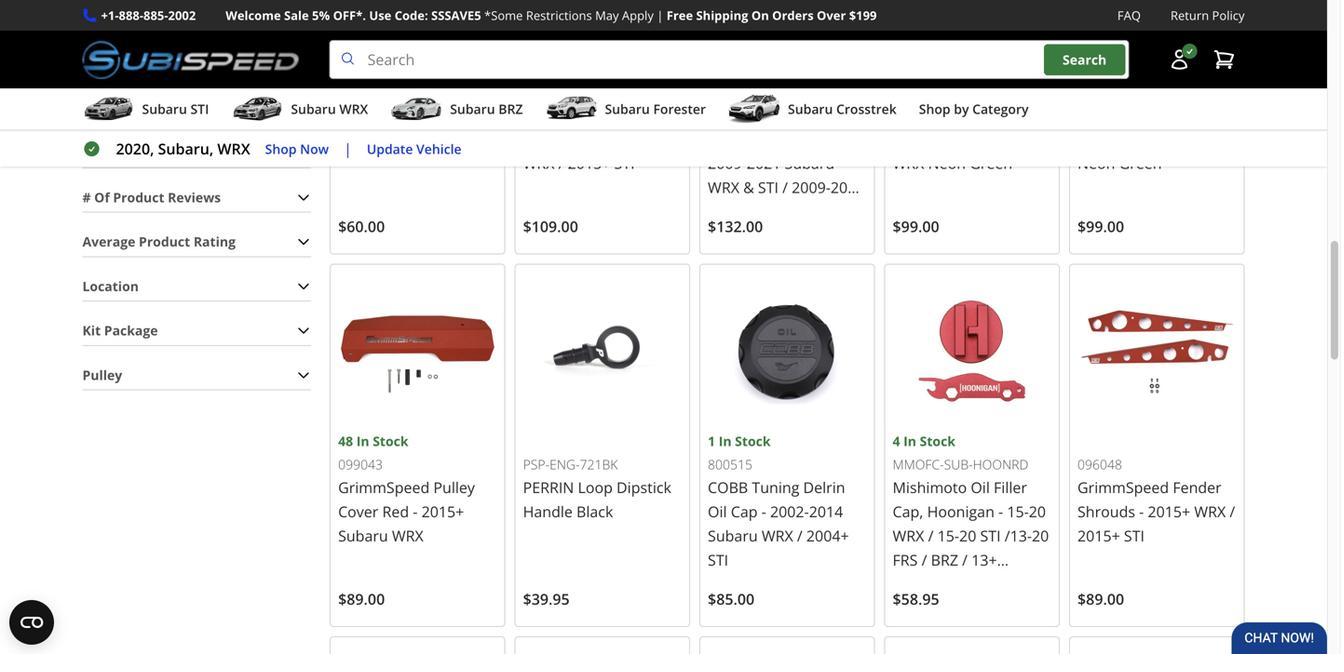 Task type: vqa. For each thing, say whether or not it's contained in the screenshot.
'|' to the right
yes



Task type: describe. For each thing, give the bounding box(es) containing it.
$85.00
[[708, 590, 755, 610]]

pulley button
[[82, 361, 311, 390]]

return policy link
[[1171, 6, 1245, 25]]

forester inside dropdown button
[[654, 100, 706, 118]]

oil for sub-
[[971, 478, 990, 498]]

$89.00 for grimmspeed fender shrouds - 2015+ wrx / 2015+ sti
[[1078, 590, 1125, 610]]

a subaru forester thumbnail image image
[[545, 95, 598, 123]]

sti inside 1 in stock 800515 cobb tuning delrin oil cap - 2002-2014 subaru wrx / 2004+ sti
[[708, 551, 729, 571]]

red
[[382, 502, 409, 522]]

of
[[94, 189, 110, 206]]

15+ inside grimmspeed fender shroud 15+ wrx/sti neon green
[[1133, 129, 1158, 149]]

wrx inside 10 in stock 096056 grimmspeed radiator shroud 15+ subaru wrx neon green
[[893, 153, 925, 173]]

2020, subaru, wrx
[[116, 139, 250, 159]]

code:
[[395, 7, 428, 24]]

psp-eng-721bk perrin loop dipstick handle black
[[523, 456, 672, 522]]

olm15subfuse-
[[708, 83, 810, 101]]

1 vertical spatial 13+
[[964, 575, 990, 595]]

return
[[1171, 7, 1210, 24]]

wrx inside 4 in stock mmofc-sub-hoonrd mishimoto oil filler cap, hoonigan - 15-20 wrx / 15-20 sti /13-20 frs / brz / 13+ forester / 13+ crosstrek
[[893, 526, 925, 546]]

099043
[[338, 456, 383, 474]]

policy
[[1213, 7, 1245, 24]]

crosstrek inside 4 in stock mmofc-sub-hoonrd mishimoto oil filler cap, hoonigan - 15-20 wrx / 15-20 sti /13-20 frs / brz / 13+ forester / 13+ crosstrek
[[893, 599, 959, 619]]

800515
[[708, 456, 753, 474]]

+1-
[[101, 7, 119, 24]]

wrx inside the subaru wrx dropdown button
[[339, 100, 368, 118]]

- inside 14 in stock olm15subfuse-cf olm le dry carbon fiber fuse box cover - 2009-2021 subaru wrx & sti / 2009-2018 forester / 2013-2017 crosstrek / 2013-2015 impreza
[[858, 129, 862, 149]]

120070
[[338, 83, 383, 101]]

kit package button
[[82, 317, 311, 346]]

wrx14-
[[554, 83, 599, 101]]

fuse
[[747, 129, 779, 149]]

in for olm le dry carbon fiber fuse box cover - 2009-2021 subaru wrx & sti / 2009-2018 forester / 2013-2017 crosstrek / 2013-2015 impreza
[[726, 60, 739, 77]]

subaru crosstrek
[[788, 100, 897, 118]]

wrx inside 48 in stock 099043 grimmspeed pulley cover red - 2015+ subaru wrx
[[392, 526, 424, 546]]

grimmspeed inside grimmspeed fender shroud 15+ wrx/sti neon green
[[1078, 105, 1169, 125]]

grimmspeed fender shroud 15+ wrx/sti neon green
[[1078, 105, 1222, 173]]

096048 grimmspeed fender shrouds - 2015+ wrx / 2015+ sti
[[1078, 456, 1236, 546]]

red
[[376, 129, 404, 149]]

0 vertical spatial 13+
[[972, 551, 998, 571]]

subaru brz button
[[391, 92, 523, 130]]

885-
[[144, 7, 168, 24]]

update vehicle button
[[367, 139, 462, 160]]

stock for hoonrd
[[920, 433, 956, 450]]

48 in stock 099043 grimmspeed pulley cover red - 2015+ subaru wrx
[[338, 433, 475, 546]]

*some
[[485, 7, 523, 24]]

sssave5
[[431, 7, 481, 24]]

kit package
[[82, 322, 158, 340]]

# of product reviews button
[[82, 183, 311, 212]]

product inside "dropdown button"
[[113, 189, 164, 206]]

- inside 4 in stock mmofc-sub-hoonrd mishimoto oil filler cap, hoonigan - 15-20 wrx / 15-20 sti /13-20 frs / brz / 13+ forester / 13+ crosstrek
[[999, 502, 1004, 522]]

olm carbon fiber hood struts - 2015+ wrx / 2015+ sti image
[[523, 0, 682, 58]]

$58.95
[[893, 590, 940, 610]]

0 horizontal spatial 15-
[[938, 526, 960, 546]]

by
[[954, 100, 969, 118]]

apply
[[622, 7, 654, 24]]

pulley
[[82, 367, 122, 384]]

stock for radiator
[[928, 60, 963, 77]]

wrx/sti
[[1162, 129, 1220, 149]]

shop now
[[265, 140, 329, 158]]

#
[[82, 189, 91, 206]]

cover inside 14 in stock olm15subfuse-cf olm le dry carbon fiber fuse box cover - 2009-2021 subaru wrx & sti / 2009-2018 forester / 2013-2017 crosstrek / 2013-2015 impreza
[[814, 129, 854, 149]]

off*.
[[333, 7, 366, 24]]

sti inside 096048 grimmspeed fender shrouds - 2015+ wrx / 2015+ sti
[[1125, 526, 1145, 546]]

grimmspeed inside 48 in stock 099043 grimmspeed pulley cover red - 2015+ subaru wrx
[[338, 478, 430, 498]]

dry
[[765, 105, 789, 125]]

black
[[577, 502, 613, 522]]

$199
[[849, 7, 877, 24]]

kit
[[82, 322, 101, 340]]

delrin
[[804, 478, 846, 498]]

sub-
[[944, 456, 973, 474]]

free
[[667, 7, 693, 24]]

stock for dress
[[373, 60, 409, 77]]

on
[[752, 7, 769, 24]]

stock for tuning
[[735, 433, 771, 450]]

wrx inside 096048 grimmspeed fender shrouds - 2015+ wrx / 2015+ sti
[[1195, 502, 1226, 522]]

fender inside 096048 grimmspeed fender shrouds - 2015+ wrx / 2015+ sti
[[1173, 478, 1222, 498]]

cobb tuning delrin oil cap - 2002-2014 subaru wrx / 2004+ sti image
[[708, 273, 867, 431]]

subaru up 2020, subaru, wrx
[[142, 100, 187, 118]]

subaru forester
[[605, 100, 706, 118]]

10 in stock 096056 grimmspeed radiator shroud 15+ subaru wrx neon green
[[893, 60, 1047, 173]]

average product rating button
[[82, 228, 311, 257]]

grimmspeed fender shroud 15+ wrx/sti neon green image
[[1078, 0, 1237, 58]]

$60.00
[[338, 217, 385, 237]]

/ inside 096048 grimmspeed fender shrouds - 2015+ wrx / 2015+ sti
[[1230, 502, 1236, 522]]

faq link
[[1118, 6, 1141, 25]]

button image
[[1169, 49, 1191, 71]]

$99.00 for grimmspeed radiator shroud 15+ subaru wrx neon green
[[893, 217, 940, 237]]

in for cobb tuning delrin oil cap - 2002-2014 subaru wrx / 2004+ sti
[[719, 433, 732, 450]]

2015+ right shrouds
[[1148, 502, 1191, 522]]

- inside 48 in stock 099043 grimmspeed pulley cover red - 2015+ subaru wrx
[[413, 502, 418, 522]]

subaru brz
[[450, 100, 523, 118]]

a subaru brz thumbnail image image
[[391, 95, 443, 123]]

filler
[[994, 478, 1028, 498]]

update vehicle
[[367, 140, 462, 158]]

perrin loop dipstick handle black image
[[523, 273, 682, 431]]

1 in stock 800515 cobb tuning delrin oil cap - 2002-2014 subaru wrx / 2004+ sti
[[708, 433, 849, 571]]

10
[[893, 60, 908, 77]]

sti inside 14 in stock olm15subfuse-cf olm le dry carbon fiber fuse box cover - 2009-2021 subaru wrx & sti / 2009-2018 forester / 2013-2017 crosstrek / 2013-2015 impreza
[[758, 177, 779, 198]]

/ inside 13 in stock hdp-wrx14-cf olm carbon fiber hood struts - 2015+ wrx / 2015+ sti
[[559, 153, 564, 173]]

- inside 13 in stock hdp-wrx14-cf olm carbon fiber hood struts - 2015+ wrx / 2015+ sti
[[610, 129, 615, 149]]

welcome sale 5% off*. use code: sssave5
[[226, 7, 481, 24]]

mishimoto
[[893, 478, 967, 498]]

cap
[[731, 502, 758, 522]]

a subaru crosstrek thumbnail image image
[[729, 95, 781, 123]]

use
[[369, 7, 392, 24]]

green inside grimmspeed fender shroud 15+ wrx/sti neon green
[[1120, 153, 1162, 173]]

cap,
[[893, 502, 924, 522]]

in for grimmspeed pulley cover red - 2015+ subaru wrx
[[357, 433, 370, 450]]

subaru inside 'dropdown button'
[[788, 100, 833, 118]]

$99.00 for grimmspeed fender shroud 15+ wrx/sti neon green
[[1078, 217, 1125, 237]]

search button
[[1045, 44, 1126, 75]]

2015
[[827, 226, 861, 246]]

wrx inside 1 in stock 800515 cobb tuning delrin oil cap - 2002-2014 subaru wrx / 2004+ sti
[[762, 526, 794, 546]]

search input field
[[329, 40, 1130, 79]]

hood
[[523, 129, 561, 149]]

loop
[[578, 478, 613, 498]]

shrouds
[[1078, 502, 1136, 522]]

olm le dry carbon fiber fuse box cover - 2009-2021 subaru wrx & sti / 2009-2018 forester / 2013-2017 crosstrek / 2013-2015 impreza image
[[708, 0, 867, 58]]

shop now link
[[265, 139, 329, 160]]

cover inside 48 in stock 099043 grimmspeed pulley cover red - 2015+ subaru wrx
[[338, 502, 379, 522]]

subaru up the now
[[291, 100, 336, 118]]

sale
[[284, 7, 309, 24]]

a subaru sti thumbnail image image
[[82, 95, 135, 123]]

/ inside 1 in stock 800515 cobb tuning delrin oil cap - 2002-2014 subaru wrx / 2004+ sti
[[797, 526, 803, 546]]

average
[[82, 233, 135, 251]]

shroud inside 10 in stock 096056 grimmspeed radiator shroud 15+ subaru wrx neon green
[[893, 129, 944, 149]]

2015+ inside 48 in stock 099043 grimmspeed pulley cover red - 2015+ subaru wrx
[[422, 502, 464, 522]]

subaru inside 10 in stock 096056 grimmspeed radiator shroud 15+ subaru wrx neon green
[[977, 129, 1027, 149]]

grimmspeed inside 10 in stock 096056 grimmspeed radiator shroud 15+ subaru wrx neon green
[[893, 105, 985, 125]]

return policy
[[1171, 7, 1245, 24]]

13
[[523, 60, 538, 77]]

sti inside 13 in stock hdp-wrx14-cf olm carbon fiber hood struts - 2015+ wrx / 2015+ sti
[[615, 153, 635, 173]]

2004+
[[807, 526, 849, 546]]

wrx inside 14 in stock olm15subfuse-cf olm le dry carbon fiber fuse box cover - 2009-2021 subaru wrx & sti / 2009-2018 forester / 2013-2017 crosstrek / 2013-2015 impreza
[[708, 177, 740, 198]]

in for mishimoto oil filler cap, hoonigan - 15-20 wrx / 15-20 sti /13-20 frs / brz / 13+ forester / 13+ crosstrek
[[904, 433, 917, 450]]



Task type: locate. For each thing, give the bounding box(es) containing it.
stock inside 13 in stock hdp-wrx14-cf olm carbon fiber hood struts - 2015+ wrx / 2015+ sti
[[558, 60, 594, 77]]

sti up $85.00 at the bottom right of page
[[708, 551, 729, 571]]

1 horizontal spatial 2009-
[[792, 177, 831, 198]]

forester inside 14 in stock olm15subfuse-cf olm le dry carbon fiber fuse box cover - 2009-2021 subaru wrx & sti / 2009-2018 forester / 2013-2017 crosstrek / 2013-2015 impreza
[[708, 202, 766, 222]]

stock inside 1 in stock 800515 cobb tuning delrin oil cap - 2002-2014 subaru wrx / 2004+ sti
[[735, 433, 771, 450]]

0 horizontal spatial fiber
[[615, 105, 650, 125]]

1 vertical spatial product
[[139, 233, 190, 251]]

in inside 10 in stock 096056 grimmspeed radiator shroud 15+ subaru wrx neon green
[[911, 60, 924, 77]]

average product rating
[[82, 233, 236, 251]]

*some restrictions may apply | free shipping on orders over $199
[[485, 7, 877, 24]]

0 horizontal spatial shroud
[[893, 129, 944, 149]]

mishimoto oil filler cap, hoonigan - 15-20 wrx / 15-20 sti /13-20 frs / brz / 13+ forester / 13+ crosstrek image
[[893, 273, 1052, 431]]

721bk
[[580, 456, 618, 474]]

subaru inside 48 in stock 099043 grimmspeed pulley cover red - 2015+ subaru wrx
[[338, 526, 388, 546]]

2 15+ from the left
[[1133, 129, 1158, 149]]

1 shroud from the left
[[893, 129, 944, 149]]

- down filler
[[999, 502, 1004, 522]]

subaru up vehicle
[[450, 100, 495, 118]]

stock
[[373, 60, 409, 77], [743, 60, 778, 77], [558, 60, 594, 77], [928, 60, 963, 77], [373, 433, 409, 450], [735, 433, 771, 450], [920, 433, 956, 450]]

product right of
[[113, 189, 164, 206]]

shroud down 096056
[[893, 129, 944, 149]]

stock up 120070
[[373, 60, 409, 77]]

1 vertical spatial shop
[[265, 140, 297, 158]]

subaru wrx button
[[231, 92, 368, 130]]

2 horizontal spatial forester
[[893, 575, 951, 595]]

0 vertical spatial fender
[[1173, 105, 1222, 125]]

subaru up box
[[788, 100, 833, 118]]

sti right &
[[758, 177, 779, 198]]

+1-888-885-2002 link
[[101, 6, 196, 25]]

2 olm from the left
[[523, 105, 556, 125]]

reviews
[[168, 189, 221, 206]]

carbon up box
[[793, 105, 844, 125]]

cobb
[[708, 478, 748, 498]]

cover down subaru crosstrek
[[814, 129, 854, 149]]

15 in stock 120070 grimmspeed dress up caps red
[[338, 60, 496, 149]]

888-
[[119, 7, 144, 24]]

forester down search input field
[[654, 100, 706, 118]]

096057
[[1078, 83, 1123, 101]]

grimmspeed pulley cover red - 2015+ subaru wrx image
[[338, 273, 497, 431]]

stock up wrx14-
[[558, 60, 594, 77]]

$132.00
[[708, 217, 763, 237]]

stock up 800515
[[735, 433, 771, 450]]

2009- up 2017
[[792, 177, 831, 198]]

oil left filler
[[971, 478, 990, 498]]

2 fender from the top
[[1173, 478, 1222, 498]]

0 horizontal spatial forester
[[654, 100, 706, 118]]

in right 4
[[904, 433, 917, 450]]

14
[[708, 60, 723, 77]]

open widget image
[[9, 601, 54, 646]]

hoonigan
[[928, 502, 995, 522]]

tuning
[[752, 478, 800, 498]]

1 vertical spatial fender
[[1173, 478, 1222, 498]]

0 vertical spatial brz
[[499, 100, 523, 118]]

oil inside 4 in stock mmofc-sub-hoonrd mishimoto oil filler cap, hoonigan - 15-20 wrx / 15-20 sti /13-20 frs / brz / 13+ forester / 13+ crosstrek
[[971, 478, 990, 498]]

oil inside 1 in stock 800515 cobb tuning delrin oil cap - 2002-2014 subaru wrx / 2004+ sti
[[708, 502, 727, 522]]

1 horizontal spatial 15+
[[1133, 129, 1158, 149]]

0 horizontal spatial oil
[[708, 502, 727, 522]]

may
[[595, 7, 619, 24]]

sti inside dropdown button
[[191, 100, 209, 118]]

brz inside "dropdown button"
[[499, 100, 523, 118]]

brz right frs
[[931, 551, 959, 571]]

0 horizontal spatial olm
[[523, 105, 556, 125]]

0 vertical spatial cover
[[814, 129, 854, 149]]

fender
[[1173, 105, 1222, 125], [1173, 478, 1222, 498]]

# of product reviews
[[82, 189, 221, 206]]

shop left the now
[[265, 140, 297, 158]]

096048
[[1078, 456, 1123, 474]]

handle
[[523, 502, 573, 522]]

sti left the /13-
[[981, 526, 1001, 546]]

pulley
[[434, 478, 475, 498]]

subaru down red
[[338, 526, 388, 546]]

2 vertical spatial forester
[[893, 575, 951, 595]]

1 horizontal spatial $99.00
[[1078, 217, 1125, 237]]

olm inside 13 in stock hdp-wrx14-cf olm carbon fiber hood struts - 2015+ wrx / 2015+ sti
[[523, 105, 556, 125]]

neon
[[929, 153, 966, 173], [1078, 153, 1116, 173]]

1 horizontal spatial cover
[[814, 129, 854, 149]]

in for grimmspeed dress up caps red
[[357, 60, 370, 77]]

0 horizontal spatial cover
[[338, 502, 379, 522]]

carbon up "struts"
[[560, 105, 611, 125]]

subaru inside dropdown button
[[605, 100, 650, 118]]

subaru up "struts"
[[605, 100, 650, 118]]

1 green from the left
[[970, 153, 1013, 173]]

subispeed logo image
[[82, 40, 300, 79]]

1 horizontal spatial brz
[[931, 551, 959, 571]]

1 cf from the left
[[810, 83, 825, 101]]

- right red
[[413, 502, 418, 522]]

perrin
[[523, 478, 574, 498]]

subaru inside "dropdown button"
[[450, 100, 495, 118]]

2 green from the left
[[1120, 153, 1162, 173]]

0 horizontal spatial neon
[[929, 153, 966, 173]]

1 horizontal spatial olm
[[708, 105, 741, 125]]

1 $89.00 from the left
[[338, 590, 385, 610]]

brz inside 4 in stock mmofc-sub-hoonrd mishimoto oil filler cap, hoonigan - 15-20 wrx / 15-20 sti /13-20 frs / brz / 13+ forester / 13+ crosstrek
[[931, 551, 959, 571]]

0 vertical spatial 2013-
[[779, 202, 818, 222]]

1 vertical spatial |
[[344, 139, 352, 159]]

0 vertical spatial 2009-
[[708, 153, 747, 173]]

2015+ down "struts"
[[568, 153, 611, 173]]

subaru sti button
[[82, 92, 209, 130]]

in right 13
[[542, 60, 554, 77]]

stock inside 15 in stock 120070 grimmspeed dress up caps red
[[373, 60, 409, 77]]

brz right up
[[499, 100, 523, 118]]

neon inside grimmspeed fender shroud 15+ wrx/sti neon green
[[1078, 153, 1116, 173]]

1 horizontal spatial cf
[[810, 83, 825, 101]]

- inside 096048 grimmspeed fender shrouds - 2015+ wrx / 2015+ sti
[[1140, 502, 1144, 522]]

stock inside 14 in stock olm15subfuse-cf olm le dry carbon fiber fuse box cover - 2009-2021 subaru wrx & sti / 2009-2018 forester / 2013-2017 crosstrek / 2013-2015 impreza
[[743, 60, 778, 77]]

eng-
[[550, 456, 580, 474]]

frs
[[893, 551, 918, 571]]

shop for shop now
[[265, 140, 297, 158]]

0 horizontal spatial carbon
[[560, 105, 611, 125]]

stock inside 10 in stock 096056 grimmspeed radiator shroud 15+ subaru wrx neon green
[[928, 60, 963, 77]]

in inside 14 in stock olm15subfuse-cf olm le dry carbon fiber fuse box cover - 2009-2021 subaru wrx & sti / 2009-2018 forester / 2013-2017 crosstrek / 2013-2015 impreza
[[726, 60, 739, 77]]

category
[[973, 100, 1029, 118]]

$39.95
[[523, 590, 570, 610]]

wrx
[[339, 100, 368, 118], [217, 139, 250, 159], [523, 153, 555, 173], [893, 153, 925, 173], [708, 177, 740, 198], [1195, 502, 1226, 522], [392, 526, 424, 546], [762, 526, 794, 546], [893, 526, 925, 546]]

dipstick
[[617, 478, 672, 498]]

in inside 1 in stock 800515 cobb tuning delrin oil cap - 2002-2014 subaru wrx / 2004+ sti
[[719, 433, 732, 450]]

shipping
[[696, 7, 749, 24]]

shop by category
[[919, 100, 1029, 118]]

in inside 48 in stock 099043 grimmspeed pulley cover red - 2015+ subaru wrx
[[357, 433, 370, 450]]

1 horizontal spatial $89.00
[[1078, 590, 1125, 610]]

- right shrouds
[[1140, 502, 1144, 522]]

2015+ down shrouds
[[1078, 526, 1121, 546]]

0 horizontal spatial green
[[970, 153, 1013, 173]]

cf inside 13 in stock hdp-wrx14-cf olm carbon fiber hood struts - 2015+ wrx / 2015+ sti
[[599, 83, 614, 101]]

fiber inside 14 in stock olm15subfuse-cf olm le dry carbon fiber fuse box cover - 2009-2021 subaru wrx & sti / 2009-2018 forester / 2013-2017 crosstrek / 2013-2015 impreza
[[708, 129, 743, 149]]

|
[[657, 7, 664, 24], [344, 139, 352, 159]]

1 $99.00 from the left
[[893, 217, 940, 237]]

13+
[[972, 551, 998, 571], [964, 575, 990, 595]]

green inside 10 in stock 096056 grimmspeed radiator shroud 15+ subaru wrx neon green
[[970, 153, 1013, 173]]

in inside 4 in stock mmofc-sub-hoonrd mishimoto oil filler cap, hoonigan - 15-20 wrx / 15-20 sti /13-20 frs / brz / 13+ forester / 13+ crosstrek
[[904, 433, 917, 450]]

psp-
[[523, 456, 550, 474]]

carbon inside 14 in stock olm15subfuse-cf olm le dry carbon fiber fuse box cover - 2009-2021 subaru wrx & sti / 2009-2018 forester / 2013-2017 crosstrek / 2013-2015 impreza
[[793, 105, 844, 125]]

1 horizontal spatial carbon
[[793, 105, 844, 125]]

15+ left wrx/sti on the top
[[1133, 129, 1158, 149]]

cover left red
[[338, 502, 379, 522]]

green
[[970, 153, 1013, 173], [1120, 153, 1162, 173]]

15+ down by
[[948, 129, 973, 149]]

olm inside 14 in stock olm15subfuse-cf olm le dry carbon fiber fuse box cover - 2009-2021 subaru wrx & sti / 2009-2018 forester / 2013-2017 crosstrek / 2013-2015 impreza
[[708, 105, 741, 125]]

1 horizontal spatial shroud
[[1078, 129, 1129, 149]]

1 horizontal spatial shop
[[919, 100, 951, 118]]

1 horizontal spatial neon
[[1078, 153, 1116, 173]]

up
[[476, 105, 496, 125]]

13+ right $58.95
[[964, 575, 990, 595]]

subaru inside 14 in stock olm15subfuse-cf olm le dry carbon fiber fuse box cover - 2009-2021 subaru wrx & sti / 2009-2018 forester / 2013-2017 crosstrek / 2013-2015 impreza
[[785, 153, 835, 173]]

+1-888-885-2002
[[101, 7, 196, 24]]

15- down hoonigan on the right of page
[[938, 526, 960, 546]]

oil for cobb
[[708, 502, 727, 522]]

0 vertical spatial fiber
[[615, 105, 650, 125]]

0 horizontal spatial cf
[[599, 83, 614, 101]]

update
[[367, 140, 413, 158]]

subaru down box
[[785, 153, 835, 173]]

/
[[559, 153, 564, 173], [783, 177, 788, 198], [770, 202, 776, 222], [778, 226, 784, 246], [1230, 502, 1236, 522], [797, 526, 803, 546], [929, 526, 934, 546], [922, 551, 927, 571], [963, 551, 968, 571], [955, 575, 960, 595]]

$89.00 for grimmspeed pulley cover red - 2015+ subaru wrx
[[338, 590, 385, 610]]

stock up the 099043 on the left of page
[[373, 433, 409, 450]]

0 horizontal spatial $89.00
[[338, 590, 385, 610]]

0 vertical spatial 15-
[[1007, 502, 1029, 522]]

1 15+ from the left
[[948, 129, 973, 149]]

shop left by
[[919, 100, 951, 118]]

subaru,
[[158, 139, 214, 159]]

in for grimmspeed radiator shroud 15+ subaru wrx neon green
[[911, 60, 924, 77]]

le
[[745, 105, 761, 125]]

shop inside dropdown button
[[919, 100, 951, 118]]

boomba racing 2015+wrx brake reservoir cover cap blue image
[[1078, 646, 1237, 655]]

olm down hdp-
[[523, 105, 556, 125]]

- right "struts"
[[610, 129, 615, 149]]

forester inside 4 in stock mmofc-sub-hoonrd mishimoto oil filler cap, hoonigan - 15-20 wrx / 15-20 sti /13-20 frs / brz / 13+ forester / 13+ crosstrek
[[893, 575, 951, 595]]

- down subaru crosstrek
[[858, 129, 862, 149]]

sti
[[191, 100, 209, 118], [615, 153, 635, 173], [758, 177, 779, 198], [981, 526, 1001, 546], [1125, 526, 1145, 546], [708, 551, 729, 571]]

neon down by
[[929, 153, 966, 173]]

1 vertical spatial 15-
[[938, 526, 960, 546]]

| right the now
[[344, 139, 352, 159]]

13 in stock hdp-wrx14-cf olm carbon fiber hood struts - 2015+ wrx / 2015+ sti
[[523, 60, 661, 173]]

in right the 10
[[911, 60, 924, 77]]

1 vertical spatial crosstrek
[[708, 226, 774, 246]]

- inside 1 in stock 800515 cobb tuning delrin oil cap - 2002-2014 subaru wrx / 2004+ sti
[[762, 502, 767, 522]]

2 vertical spatial crosstrek
[[893, 599, 959, 619]]

in right the 14
[[726, 60, 739, 77]]

stock inside 48 in stock 099043 grimmspeed pulley cover red - 2015+ subaru wrx
[[373, 433, 409, 450]]

stock up 096056
[[928, 60, 963, 77]]

1 vertical spatial oil
[[708, 502, 727, 522]]

neon down 096057
[[1078, 153, 1116, 173]]

2013-
[[779, 202, 818, 222], [788, 226, 827, 246]]

in for olm carbon fiber hood struts - 2015+ wrx / 2015+ sti
[[542, 60, 554, 77]]

15-
[[1007, 502, 1029, 522], [938, 526, 960, 546]]

crosstrek down frs
[[893, 599, 959, 619]]

2 carbon from the left
[[560, 105, 611, 125]]

rating
[[194, 233, 236, 251]]

0 horizontal spatial 15+
[[948, 129, 973, 149]]

in inside 15 in stock 120070 grimmspeed dress up caps red
[[357, 60, 370, 77]]

1 horizontal spatial 15-
[[1007, 502, 1029, 522]]

13+ down hoonigan on the right of page
[[972, 551, 998, 571]]

in right 1
[[719, 433, 732, 450]]

1 vertical spatial fiber
[[708, 129, 743, 149]]

1 horizontal spatial green
[[1120, 153, 1162, 173]]

1 fender from the top
[[1173, 105, 1222, 125]]

box
[[783, 129, 810, 149]]

green down wrx/sti on the top
[[1120, 153, 1162, 173]]

1 vertical spatial 2009-
[[792, 177, 831, 198]]

2017
[[818, 202, 852, 222]]

2020,
[[116, 139, 154, 159]]

product inside dropdown button
[[139, 233, 190, 251]]

shop for shop by category
[[919, 100, 951, 118]]

stock inside 4 in stock mmofc-sub-hoonrd mishimoto oil filler cap, hoonigan - 15-20 wrx / 15-20 sti /13-20 frs / brz / 13+ forester / 13+ crosstrek
[[920, 433, 956, 450]]

sti inside 4 in stock mmofc-sub-hoonrd mishimoto oil filler cap, hoonigan - 15-20 wrx / 15-20 sti /13-20 frs / brz / 13+ forester / 13+ crosstrek
[[981, 526, 1001, 546]]

restrictions
[[526, 7, 592, 24]]

0 horizontal spatial shop
[[265, 140, 297, 158]]

green down category
[[970, 153, 1013, 173]]

carbon inside 13 in stock hdp-wrx14-cf olm carbon fiber hood struts - 2015+ wrx / 2015+ sti
[[560, 105, 611, 125]]

0 horizontal spatial brz
[[499, 100, 523, 118]]

- right the cap
[[762, 502, 767, 522]]

stock up mmofc-
[[920, 433, 956, 450]]

wrx inside 13 in stock hdp-wrx14-cf olm carbon fiber hood struts - 2015+ wrx / 2015+ sti
[[523, 153, 555, 173]]

cf inside 14 in stock olm15subfuse-cf olm le dry carbon fiber fuse box cover - 2009-2021 subaru wrx & sti / 2009-2018 forester / 2013-2017 crosstrek / 2013-2015 impreza
[[810, 83, 825, 101]]

shop by category button
[[919, 92, 1029, 130]]

neon inside 10 in stock 096056 grimmspeed radiator shroud 15+ subaru wrx neon green
[[929, 153, 966, 173]]

mmofc-
[[893, 456, 944, 474]]

2 $99.00 from the left
[[1078, 217, 1125, 237]]

1 carbon from the left
[[793, 105, 844, 125]]

sti down shrouds
[[1125, 526, 1145, 546]]

in inside 13 in stock hdp-wrx14-cf olm carbon fiber hood struts - 2015+ wrx / 2015+ sti
[[542, 60, 554, 77]]

15
[[338, 60, 353, 77]]

oil down the cobb
[[708, 502, 727, 522]]

1 horizontal spatial forester
[[708, 202, 766, 222]]

1 horizontal spatial fiber
[[708, 129, 743, 149]]

grimmspeed inside 096048 grimmspeed fender shrouds - 2015+ wrx / 2015+ sti
[[1078, 478, 1169, 498]]

search
[[1063, 51, 1107, 68]]

olm left "le"
[[708, 105, 741, 125]]

stock for pulley
[[373, 433, 409, 450]]

struts
[[565, 129, 606, 149]]

hoonrd
[[973, 456, 1029, 474]]

in right 15
[[357, 60, 370, 77]]

2009- up &
[[708, 153, 747, 173]]

&
[[744, 177, 754, 198]]

2 neon from the left
[[1078, 153, 1116, 173]]

fiber inside 13 in stock hdp-wrx14-cf olm carbon fiber hood struts - 2015+ wrx / 2015+ sti
[[615, 105, 650, 125]]

stock for olm
[[743, 60, 778, 77]]

hdp-
[[523, 83, 554, 101]]

location
[[82, 278, 139, 295]]

grimmspeed
[[338, 105, 429, 125]]

1 vertical spatial 2013-
[[788, 226, 827, 246]]

forester down frs
[[893, 575, 951, 595]]

a subaru wrx thumbnail image image
[[231, 95, 284, 123]]

subaru forester button
[[545, 92, 706, 130]]

grimmspeed fender shrouds - 2015+ wrx / 2015+ sti image
[[1078, 273, 1237, 431]]

grimmspeed down 096057
[[1078, 105, 1169, 125]]

sti up subaru,
[[191, 100, 209, 118]]

product down # of product reviews in the left of the page
[[139, 233, 190, 251]]

1 horizontal spatial oil
[[971, 478, 990, 498]]

shroud inside grimmspeed fender shroud 15+ wrx/sti neon green
[[1078, 129, 1129, 149]]

shroud down 096057
[[1078, 129, 1129, 149]]

$109.00
[[523, 217, 578, 237]]

2 cf from the left
[[599, 83, 614, 101]]

subaru down the cap
[[708, 526, 758, 546]]

caps
[[338, 129, 372, 149]]

1 horizontal spatial |
[[657, 7, 664, 24]]

stock for cf
[[558, 60, 594, 77]]

2 $89.00 from the left
[[1078, 590, 1125, 610]]

0 vertical spatial |
[[657, 7, 664, 24]]

subaru inside 1 in stock 800515 cobb tuning delrin oil cap - 2002-2014 subaru wrx / 2004+ sti
[[708, 526, 758, 546]]

15+ inside 10 in stock 096056 grimmspeed radiator shroud 15+ subaru wrx neon green
[[948, 129, 973, 149]]

impreza
[[708, 250, 765, 270]]

crosstrek down the 10
[[837, 100, 897, 118]]

0 vertical spatial product
[[113, 189, 164, 206]]

now
[[300, 140, 329, 158]]

-
[[858, 129, 862, 149], [610, 129, 615, 149], [413, 502, 418, 522], [762, 502, 767, 522], [999, 502, 1004, 522], [1140, 502, 1144, 522]]

1 vertical spatial cover
[[338, 502, 379, 522]]

fender inside grimmspeed fender shroud 15+ wrx/sti neon green
[[1173, 105, 1222, 125]]

orders
[[773, 7, 814, 24]]

radiator
[[988, 105, 1047, 125]]

1 vertical spatial forester
[[708, 202, 766, 222]]

sti down "subaru forester" dropdown button
[[615, 153, 635, 173]]

1 neon from the left
[[929, 153, 966, 173]]

crosstrek inside 'dropdown button'
[[837, 100, 897, 118]]

2002-
[[770, 502, 809, 522]]

0 horizontal spatial $99.00
[[893, 217, 940, 237]]

crosstrek up impreza
[[708, 226, 774, 246]]

1 olm from the left
[[708, 105, 741, 125]]

0 vertical spatial forester
[[654, 100, 706, 118]]

0 vertical spatial shop
[[919, 100, 951, 118]]

forester
[[654, 100, 706, 118], [708, 202, 766, 222], [893, 575, 951, 595]]

dress
[[433, 105, 472, 125]]

2015+ down subaru forester
[[619, 129, 661, 149]]

in right '48'
[[357, 433, 370, 450]]

| left free
[[657, 7, 664, 24]]

grimmspeed up shrouds
[[1078, 478, 1169, 498]]

0 vertical spatial crosstrek
[[837, 100, 897, 118]]

subaru down radiator
[[977, 129, 1027, 149]]

grimmspeed up red
[[338, 478, 430, 498]]

15- up the /13-
[[1007, 502, 1029, 522]]

grimmspeed radiator shroud 15+ subaru wrx neon green image
[[893, 0, 1052, 58]]

0 vertical spatial oil
[[971, 478, 990, 498]]

1 vertical spatial brz
[[931, 551, 959, 571]]

stock up olm15subfuse-
[[743, 60, 778, 77]]

grimmspeed down 096056
[[893, 105, 985, 125]]

2 shroud from the left
[[1078, 129, 1129, 149]]

crosstrek inside 14 in stock olm15subfuse-cf olm le dry carbon fiber fuse box cover - 2009-2021 subaru wrx & sti / 2009-2018 forester / 2013-2017 crosstrek / 2013-2015 impreza
[[708, 226, 774, 246]]

oil
[[971, 478, 990, 498], [708, 502, 727, 522]]

0 horizontal spatial |
[[344, 139, 352, 159]]

forester down &
[[708, 202, 766, 222]]

grimmspeed dress up caps red image
[[338, 0, 497, 58]]

0 horizontal spatial 2009-
[[708, 153, 747, 173]]

2014
[[809, 502, 843, 522]]

2015+ down pulley
[[422, 502, 464, 522]]



